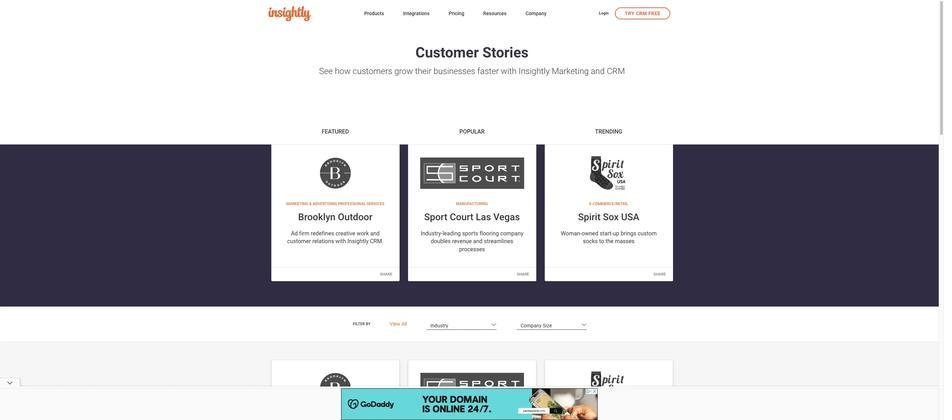 Task type: locate. For each thing, give the bounding box(es) containing it.
with
[[501, 66, 517, 76], [336, 238, 346, 245]]

integrations
[[403, 11, 430, 16]]

faster
[[478, 66, 499, 76]]

creative
[[336, 230, 356, 237]]

with inside ad firm redefines creative work and customer relations with insightly crm.
[[336, 238, 346, 245]]

court
[[450, 212, 474, 223]]

brooklyn outdoor image
[[283, 156, 388, 191], [284, 371, 387, 406]]

1 horizontal spatial insightly
[[519, 66, 550, 76]]

0 vertical spatial sport court las vegas image
[[420, 156, 525, 191]]

sport
[[424, 212, 448, 223]]

1 horizontal spatial share
[[517, 272, 529, 277]]

0 horizontal spatial insightly
[[348, 238, 369, 245]]

0 horizontal spatial share
[[380, 272, 393, 277]]

sport court las vegas image
[[420, 156, 525, 191], [421, 371, 524, 406]]

share for brooklyn outdoor
[[380, 272, 393, 277]]

with down creative at the left bottom of page
[[336, 238, 346, 245]]

with down stories
[[501, 66, 517, 76]]

3 share from the left
[[654, 272, 666, 277]]

services
[[367, 202, 385, 206]]

0 horizontal spatial and
[[371, 230, 380, 237]]

businesses
[[434, 66, 476, 76]]

0 horizontal spatial crm
[[607, 66, 625, 76]]

featured
[[322, 128, 349, 135]]

resources link
[[484, 9, 507, 19]]

vegas
[[494, 212, 520, 223]]

and inside ad firm redefines creative work and customer relations with insightly crm.
[[371, 230, 380, 237]]

0 horizontal spatial marketing
[[286, 202, 308, 206]]

1 horizontal spatial with
[[501, 66, 517, 76]]

1 share from the left
[[380, 272, 393, 277]]

spirit
[[578, 212, 601, 223]]

grow
[[395, 66, 413, 76]]

streamlines
[[484, 238, 514, 245]]

socks
[[583, 238, 598, 245]]

advertising
[[313, 202, 337, 206]]

company
[[526, 11, 547, 16]]

the
[[606, 238, 614, 245]]

1 vertical spatial with
[[336, 238, 346, 245]]

1 horizontal spatial crm
[[636, 10, 647, 16]]

1 vertical spatial brooklyn outdoor image
[[284, 371, 387, 406]]

by
[[366, 322, 371, 327]]

sport court las vegas
[[424, 212, 520, 223]]

insightly inside ad firm redefines creative work and customer relations with insightly crm.
[[348, 238, 369, 245]]

share
[[380, 272, 393, 277], [517, 272, 529, 277], [654, 272, 666, 277]]

spirit sox usa image
[[557, 156, 661, 191], [557, 371, 661, 406]]

try crm free link
[[615, 7, 671, 19]]

view all
[[390, 321, 407, 327]]

popular
[[460, 128, 485, 135]]

marketing
[[552, 66, 589, 76], [286, 202, 308, 206]]

processes
[[459, 246, 485, 253]]

login
[[599, 11, 609, 15]]

redefines
[[311, 230, 334, 237]]

view
[[390, 321, 401, 327]]

1 vertical spatial marketing
[[286, 202, 308, 206]]

manufacturing
[[456, 202, 488, 206]]

ad
[[291, 230, 298, 237]]

customer
[[287, 238, 311, 245]]

1 vertical spatial insightly
[[348, 238, 369, 245]]

e-commerce/retail
[[590, 202, 629, 206]]

2 horizontal spatial and
[[591, 66, 605, 76]]

insightly
[[519, 66, 550, 76], [348, 238, 369, 245]]

insightly logo image
[[269, 6, 311, 21]]

0 vertical spatial marketing
[[552, 66, 589, 76]]

pricing link
[[449, 9, 465, 19]]

0 vertical spatial spirit sox usa image
[[557, 156, 661, 191]]

0 vertical spatial with
[[501, 66, 517, 76]]

and
[[591, 66, 605, 76], [371, 230, 380, 237], [474, 238, 483, 245]]

and inside industry-leading sports flooring company doubles revenue and streamlines processes
[[474, 238, 483, 245]]

crm
[[636, 10, 647, 16], [607, 66, 625, 76]]

0 vertical spatial crm
[[636, 10, 647, 16]]

insightly down work
[[348, 238, 369, 245]]

insightly logo link
[[269, 6, 353, 21]]

marketing & advertising  professional services
[[286, 202, 385, 206]]

1 vertical spatial crm
[[607, 66, 625, 76]]

1 vertical spatial and
[[371, 230, 380, 237]]

masses
[[615, 238, 635, 245]]

2 share from the left
[[517, 272, 529, 277]]

woman-
[[561, 230, 582, 237]]

2 horizontal spatial share
[[654, 272, 666, 277]]

work
[[357, 230, 369, 237]]

insightly down stories
[[519, 66, 550, 76]]

2 vertical spatial and
[[474, 238, 483, 245]]

see
[[319, 66, 333, 76]]

owned
[[582, 230, 599, 237]]

sox
[[603, 212, 619, 223]]

how
[[335, 66, 351, 76]]

integrations link
[[403, 9, 430, 19]]

e-
[[590, 202, 593, 206]]

0 vertical spatial insightly
[[519, 66, 550, 76]]

share for spirit sox usa
[[654, 272, 666, 277]]

1 horizontal spatial and
[[474, 238, 483, 245]]

0 horizontal spatial with
[[336, 238, 346, 245]]



Task type: vqa. For each thing, say whether or not it's contained in the screenshot.
Insightly
yes



Task type: describe. For each thing, give the bounding box(es) containing it.
leading
[[443, 230, 461, 237]]

crm.
[[370, 238, 384, 245]]

relations
[[313, 238, 334, 245]]

revenue
[[452, 238, 472, 245]]

share for sport court las vegas
[[517, 272, 529, 277]]

professional
[[338, 202, 366, 206]]

sports
[[462, 230, 479, 237]]

products
[[364, 11, 384, 16]]

company link
[[526, 9, 547, 19]]

filter by
[[353, 322, 371, 327]]

firm
[[299, 230, 310, 237]]

0 vertical spatial brooklyn outdoor image
[[283, 156, 388, 191]]

outdoor
[[338, 212, 373, 223]]

filter
[[353, 322, 365, 327]]

trending
[[596, 128, 623, 135]]

industry-
[[421, 230, 443, 237]]

company
[[501, 230, 524, 237]]

industry-leading sports flooring company doubles revenue and streamlines processes
[[421, 230, 524, 253]]

resources
[[484, 11, 507, 16]]

all
[[402, 321, 407, 327]]

customer
[[416, 44, 479, 61]]

free
[[649, 10, 661, 16]]

1 vertical spatial spirit sox usa image
[[557, 371, 661, 406]]

start-
[[600, 230, 613, 237]]

try crm free
[[625, 10, 661, 16]]

to
[[600, 238, 605, 245]]

crm inside button
[[636, 10, 647, 16]]

usa
[[622, 212, 640, 223]]

spirit sox usa
[[578, 212, 640, 223]]

pricing
[[449, 11, 465, 16]]

login link
[[599, 11, 609, 17]]

customers
[[353, 66, 393, 76]]

brooklyn outdoor
[[298, 212, 373, 223]]

ad firm redefines creative work and customer relations with insightly crm.
[[287, 230, 384, 245]]

stories
[[483, 44, 529, 61]]

custom
[[638, 230, 657, 237]]

flooring
[[480, 230, 499, 237]]

las
[[476, 212, 491, 223]]

commerce/retail
[[593, 202, 629, 206]]

doubles
[[431, 238, 451, 245]]

woman-owned start-up brings custom socks to the masses
[[561, 230, 657, 245]]

0 vertical spatial and
[[591, 66, 605, 76]]

try crm free button
[[615, 7, 671, 19]]

see how customers grow their businesses faster with insightly marketing and crm
[[319, 66, 625, 76]]

products link
[[364, 9, 384, 19]]

1 vertical spatial sport court las vegas image
[[421, 371, 524, 406]]

up
[[613, 230, 620, 237]]

try
[[625, 10, 635, 16]]

1 horizontal spatial marketing
[[552, 66, 589, 76]]

&
[[309, 202, 312, 206]]

their
[[415, 66, 432, 76]]

customer stories
[[416, 44, 529, 61]]

brings
[[621, 230, 637, 237]]

brooklyn
[[298, 212, 336, 223]]



